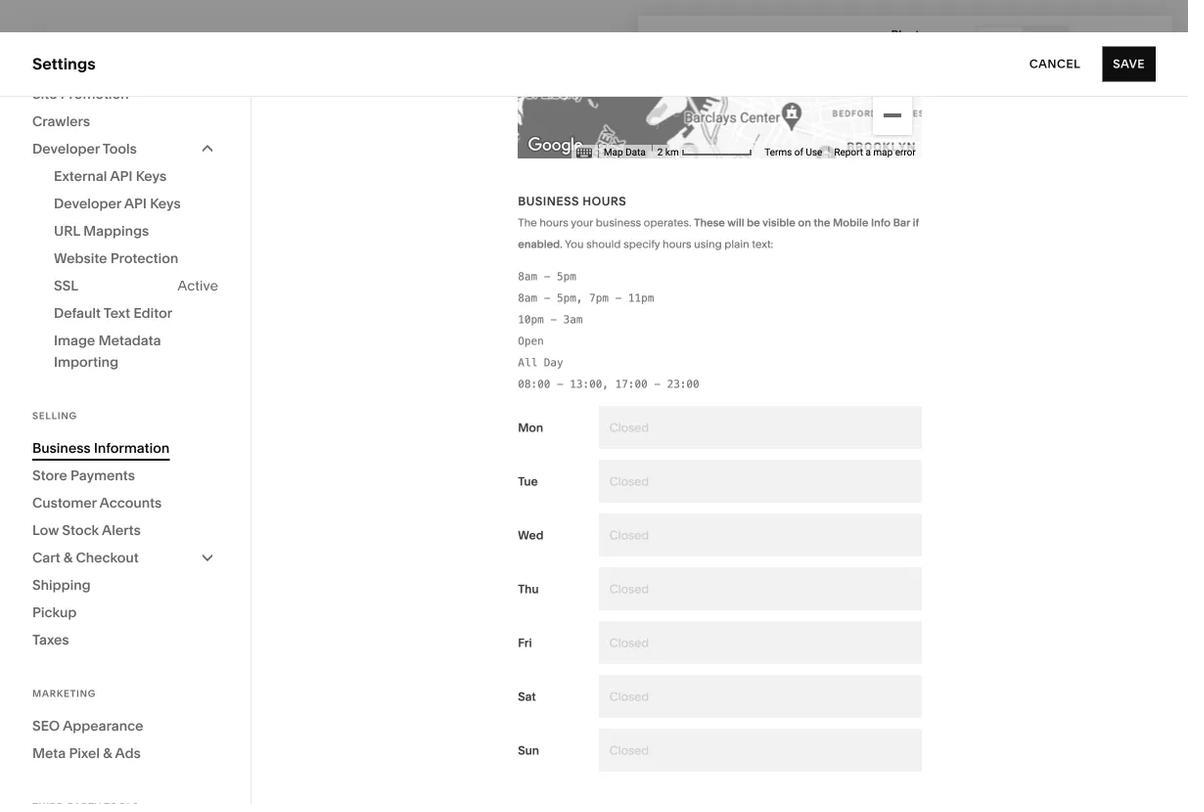 Task type: vqa. For each thing, say whether or not it's contained in the screenshot.
Cart & Checkout dropdown button
yes



Task type: describe. For each thing, give the bounding box(es) containing it.
developer for developer tools
[[32, 140, 100, 157]]

- left 5pm,
[[544, 292, 551, 304]]

10pm
[[518, 314, 544, 326]]

meta pixel & ads link
[[32, 740, 218, 767]]

open
[[518, 335, 544, 348]]

ads
[[115, 745, 141, 762]]

map data
[[604, 146, 646, 158]]

5pm
[[557, 271, 576, 283]]

store payments link
[[32, 462, 218, 489]]

error
[[895, 146, 916, 158]]

- left 5pm
[[544, 271, 551, 283]]

api for developer
[[124, 195, 147, 212]]

cancel button
[[1030, 46, 1081, 82]]

added
[[412, 249, 454, 266]]

should
[[587, 238, 621, 251]]

google image
[[523, 133, 588, 159]]

out
[[675, 769, 696, 786]]

website protection
[[54, 250, 178, 267]]

map
[[604, 146, 623, 158]]

closed text field for mon
[[599, 406, 922, 449]]

that
[[338, 249, 363, 266]]

url mappings link
[[54, 217, 218, 245]]

& inside cart & checkout dropdown button
[[63, 550, 73, 566]]

enabled.
[[518, 238, 563, 251]]

api for external
[[110, 168, 133, 185]]

contacts link
[[32, 225, 217, 248]]

meta pixel & ads
[[32, 745, 141, 762]]

0 horizontal spatial hours
[[540, 216, 569, 230]]

3am
[[563, 314, 583, 326]]

products,
[[457, 249, 519, 266]]

now that you've added products, finish setting up your store.
[[305, 249, 557, 287]]

analytics link
[[32, 259, 217, 282]]

day
[[544, 357, 563, 369]]

7pm
[[589, 292, 609, 304]]

- down day
[[557, 378, 563, 391]]

thu
[[518, 582, 539, 596]]

text:
[[752, 238, 773, 251]]

2 vertical spatial your
[[715, 769, 743, 786]]

checkout
[[76, 550, 139, 566]]

1 vertical spatial the
[[615, 769, 636, 786]]

business hours
[[518, 194, 627, 209]]

- right 7pm
[[615, 292, 622, 304]]

tools
[[103, 140, 137, 157]]

1 marketing from the top
[[32, 191, 108, 210]]

analytics
[[32, 260, 101, 279]]

john smith johnsmith43233@gmail.com
[[78, 684, 234, 714]]

closed text field for wed
[[599, 514, 922, 557]]

your inside now that you've added products, finish setting up your store.
[[373, 271, 402, 287]]

report a map error
[[834, 146, 916, 158]]

sun
[[518, 744, 539, 758]]

developer for developer api keys
[[54, 195, 121, 212]]

Search items… text field
[[315, 131, 601, 174]]

2 selling from the top
[[32, 410, 77, 422]]

business information link
[[32, 435, 218, 462]]

closed text field for sat
[[599, 675, 922, 719]]

hours
[[583, 194, 627, 209]]

now
[[543, 769, 570, 786]]

site
[[32, 86, 57, 102]]

seo
[[32, 718, 60, 735]]

low stock alerts
[[32, 522, 141, 539]]

seo appearance link
[[32, 713, 218, 740]]

developer tools
[[32, 140, 137, 157]]

active
[[178, 278, 218, 294]]

accounts
[[99, 495, 162, 511]]

23:00
[[667, 378, 700, 391]]

on
[[798, 216, 811, 230]]

finish
[[522, 249, 557, 266]]

image metadata importing
[[54, 332, 161, 371]]

store.
[[405, 271, 441, 287]]

bar
[[893, 216, 910, 230]]

default
[[54, 305, 101, 322]]

2 km button
[[652, 145, 759, 159]]

taxes link
[[32, 626, 218, 654]]

0 vertical spatial of
[[795, 146, 804, 158]]

1 8am from the top
[[518, 271, 538, 283]]

11pm
[[628, 292, 654, 304]]

the
[[518, 216, 537, 230]]

1 selling from the top
[[32, 156, 83, 175]]

2 marketing from the top
[[32, 688, 96, 700]]

help link
[[32, 620, 67, 641]]

website protection link
[[54, 245, 218, 272]]

these will be visible on the mobile info bar if enabled.
[[518, 216, 919, 251]]

km
[[666, 146, 679, 158]]

mobile
[[833, 216, 869, 230]]

information
[[94, 440, 170, 457]]

developer api keys
[[54, 195, 181, 212]]

selling link
[[32, 155, 217, 178]]

website for website protection
[[54, 250, 107, 267]]

wed
[[518, 528, 544, 543]]

most
[[639, 769, 672, 786]]

scheduling
[[32, 295, 117, 314]]

cancel
[[1030, 57, 1081, 71]]

text
[[104, 305, 130, 322]]

ssl
[[54, 278, 78, 294]]

business for business information
[[32, 440, 91, 457]]

customer accounts
[[32, 495, 162, 511]]



Task type: locate. For each thing, give the bounding box(es) containing it.
2
[[658, 146, 663, 158]]

closed text field for fri
[[599, 622, 922, 665]]

3 closed text field from the top
[[599, 622, 922, 665]]

0 vertical spatial api
[[110, 168, 133, 185]]

selling up business information
[[32, 410, 77, 422]]

website down site promotion
[[32, 121, 93, 140]]

0 vertical spatial developer
[[32, 140, 100, 157]]

0 horizontal spatial the
[[615, 769, 636, 786]]

0 horizontal spatial &
[[63, 550, 73, 566]]

asset library link
[[32, 550, 217, 573]]

hours up 'enabled.'
[[540, 216, 569, 230]]

operates.
[[644, 216, 692, 230]]

1 vertical spatial closed text field
[[599, 568, 922, 611]]

1 vertical spatial &
[[103, 745, 112, 762]]

days.
[[446, 769, 479, 786]]

1 vertical spatial marketing
[[32, 688, 96, 700]]

1 horizontal spatial all
[[518, 357, 538, 369]]

help
[[32, 621, 67, 640]]

keys up 'developer api keys' link
[[136, 168, 167, 185]]

developer
[[32, 140, 100, 157], [54, 195, 121, 212]]

terms of use link
[[765, 146, 823, 158]]

0 vertical spatial &
[[63, 550, 73, 566]]

business for business hours
[[518, 194, 579, 209]]

your left site.
[[715, 769, 743, 786]]

taxes
[[32, 632, 69, 649]]

5 closed text field from the top
[[599, 729, 922, 772]]

setting
[[305, 271, 350, 287]]

john
[[78, 684, 105, 699]]

closed text field for tue
[[599, 460, 922, 503]]

1 vertical spatial api
[[124, 195, 147, 212]]

api inside 'developer api keys' link
[[124, 195, 147, 212]]

4 closed text field from the top
[[599, 675, 922, 719]]

14
[[429, 769, 442, 786]]

- left 23:00
[[654, 378, 661, 391]]

the inside these will be visible on the mobile info bar if enabled.
[[814, 216, 831, 230]]

1 horizontal spatial of
[[795, 146, 804, 158]]

specify
[[624, 238, 660, 251]]

settings up site promotion
[[32, 54, 96, 73]]

marketing link
[[32, 190, 217, 213]]

the right get
[[615, 769, 636, 786]]

marketing down external
[[32, 191, 108, 210]]

developer inside dropdown button
[[32, 140, 100, 157]]

customer
[[32, 495, 97, 511]]

url
[[54, 223, 80, 239]]

0 vertical spatial all
[[283, 93, 311, 120]]

website inside "website" link
[[32, 121, 93, 140]]

johnsmith43233@gmail.com
[[78, 700, 234, 714]]

0 vertical spatial 8am
[[518, 271, 538, 283]]

map
[[874, 146, 893, 158]]

0 vertical spatial settings
[[32, 54, 96, 73]]

business up the
[[518, 194, 579, 209]]

closed text field for sun
[[599, 729, 922, 772]]

Closed text field
[[599, 406, 922, 449], [599, 514, 922, 557], [599, 622, 922, 665], [599, 675, 922, 719], [599, 729, 922, 772]]

the hours your business operates.
[[518, 216, 694, 230]]

1 horizontal spatial the
[[814, 216, 831, 230]]

of left use
[[795, 146, 804, 158]]

stock
[[62, 522, 99, 539]]

2 closed text field from the top
[[599, 568, 922, 611]]

website down contacts on the left top
[[54, 250, 107, 267]]

settings link
[[32, 585, 217, 608]]

contacts
[[32, 226, 100, 245]]

1 settings from the top
[[32, 54, 96, 73]]

smith
[[108, 684, 140, 699]]

1 vertical spatial of
[[699, 769, 712, 786]]

hours down 'operates.'
[[663, 238, 692, 251]]

plain
[[725, 238, 750, 251]]

0 vertical spatial closed text field
[[599, 460, 922, 503]]

site.
[[747, 769, 773, 786]]

of right out
[[699, 769, 712, 786]]

your
[[319, 769, 348, 786]]

use
[[806, 146, 823, 158]]

keys for external api keys
[[136, 168, 167, 185]]

importing
[[54, 354, 118, 371]]

1 vertical spatial website
[[54, 250, 107, 267]]

external api keys link
[[54, 162, 218, 190]]

alerts
[[102, 522, 141, 539]]

1 vertical spatial business
[[32, 440, 91, 457]]

shipping link
[[32, 572, 218, 599]]

2 closed text field from the top
[[599, 514, 922, 557]]

0 horizontal spatial your
[[373, 271, 402, 287]]

closed text field for thu
[[599, 568, 922, 611]]

ends
[[379, 769, 411, 786]]

cart & checkout link
[[32, 544, 218, 572]]

marketing up seo
[[32, 688, 96, 700]]

api
[[110, 168, 133, 185], [124, 195, 147, 212]]

1 vertical spatial your
[[373, 271, 402, 287]]

using
[[694, 238, 722, 251]]

8am down finish
[[518, 271, 538, 283]]

5pm,
[[557, 292, 583, 304]]

0 vertical spatial marketing
[[32, 191, 108, 210]]

cart
[[32, 550, 60, 566]]

business inside business information link
[[32, 440, 91, 457]]

1 vertical spatial keys
[[150, 195, 181, 212]]

8am up 10pm
[[518, 292, 538, 304]]

default text editor
[[54, 305, 173, 322]]

save
[[1113, 57, 1145, 71]]

0 horizontal spatial of
[[699, 769, 712, 786]]

crawlers
[[32, 113, 90, 130]]

selling down crawlers
[[32, 156, 83, 175]]

keyboard shortcuts image
[[576, 148, 592, 158]]

business up store at the left of the page
[[32, 440, 91, 457]]

1 horizontal spatial hours
[[663, 238, 692, 251]]

0 vertical spatial your
[[571, 216, 593, 230]]

1 vertical spatial settings
[[32, 586, 94, 605]]

all
[[283, 93, 311, 120], [518, 357, 538, 369]]

map region
[[461, 0, 962, 263]]

1 horizontal spatial your
[[571, 216, 593, 230]]

0 vertical spatial keys
[[136, 168, 167, 185]]

keys
[[136, 168, 167, 185], [150, 195, 181, 212]]

1 vertical spatial selling
[[32, 410, 77, 422]]

developer down crawlers
[[32, 140, 100, 157]]

developer down external
[[54, 195, 121, 212]]

plant
[[891, 27, 920, 42]]

up
[[353, 271, 370, 287]]

cart & checkout button
[[32, 544, 218, 572]]

0 horizontal spatial business
[[32, 440, 91, 457]]

2 settings from the top
[[32, 586, 94, 605]]

all inside 8am - 5pm 8am - 5pm, 7pm - 11pm 10pm - 3am open all day 08:00 - 13:00, 17:00 - 23:00
[[518, 357, 538, 369]]

website for website
[[32, 121, 93, 140]]

keys down external api keys link
[[150, 195, 181, 212]]

promotion
[[60, 86, 129, 102]]

0 vertical spatial hours
[[540, 216, 569, 230]]

url mappings
[[54, 223, 149, 239]]

1 closed text field from the top
[[599, 460, 922, 503]]

you
[[565, 238, 584, 251]]

0 vertical spatial business
[[518, 194, 579, 209]]

the right the on
[[814, 216, 831, 230]]

business information
[[32, 440, 170, 457]]

13:00,
[[570, 378, 609, 391]]

payments
[[71, 467, 135, 484]]

api up the marketing link
[[110, 168, 133, 185]]

info
[[871, 216, 891, 230]]

2 8am from the top
[[518, 292, 538, 304]]

library
[[78, 551, 130, 570]]

trial
[[352, 769, 376, 786]]

0 vertical spatial selling
[[32, 156, 83, 175]]

visible
[[763, 216, 796, 230]]

1 horizontal spatial business
[[518, 194, 579, 209]]

1 vertical spatial all
[[518, 357, 538, 369]]

a
[[866, 146, 871, 158]]

0 horizontal spatial all
[[283, 93, 311, 120]]

Closed text field
[[599, 460, 922, 503], [599, 568, 922, 611]]

appearance
[[63, 718, 143, 735]]

store payments
[[32, 467, 135, 484]]

1 vertical spatial developer
[[54, 195, 121, 212]]

editor
[[133, 305, 173, 322]]

0 vertical spatial website
[[32, 121, 93, 140]]

hours
[[540, 216, 569, 230], [663, 238, 692, 251]]

terms
[[765, 146, 792, 158]]

your trial ends in 14 days. upgrade now to get the most out of your site.
[[319, 769, 773, 786]]

- left 3am
[[550, 314, 557, 326]]

terms of use
[[765, 146, 823, 158]]

asset
[[32, 551, 75, 570]]

keys for developer api keys
[[150, 195, 181, 212]]

pixel
[[69, 745, 100, 762]]

website inside the website protection link
[[54, 250, 107, 267]]

08:00
[[518, 378, 551, 391]]

api up url mappings link
[[124, 195, 147, 212]]

api inside external api keys link
[[110, 168, 133, 185]]

1 vertical spatial hours
[[663, 238, 692, 251]]

0 vertical spatial the
[[814, 216, 831, 230]]

1 vertical spatial 8am
[[518, 292, 538, 304]]

2 horizontal spatial your
[[715, 769, 743, 786]]

row group
[[251, 151, 638, 805]]

site promotion
[[32, 86, 129, 102]]

selling
[[32, 156, 83, 175], [32, 410, 77, 422]]

1 closed text field from the top
[[599, 406, 922, 449]]

& right cart
[[63, 550, 73, 566]]

be
[[747, 216, 760, 230]]

developer tools link
[[32, 135, 218, 162]]

1 horizontal spatial &
[[103, 745, 112, 762]]

sat
[[518, 690, 536, 704]]

website link
[[32, 120, 217, 143]]

cart & checkout
[[32, 550, 139, 566]]

& inside the meta pixel & ads link
[[103, 745, 112, 762]]

settings down asset
[[32, 586, 94, 605]]

report a map error link
[[834, 146, 916, 158]]

your up you at the top left of the page
[[571, 216, 593, 230]]

your down you've
[[373, 271, 402, 287]]

& left 'ads'
[[103, 745, 112, 762]]



